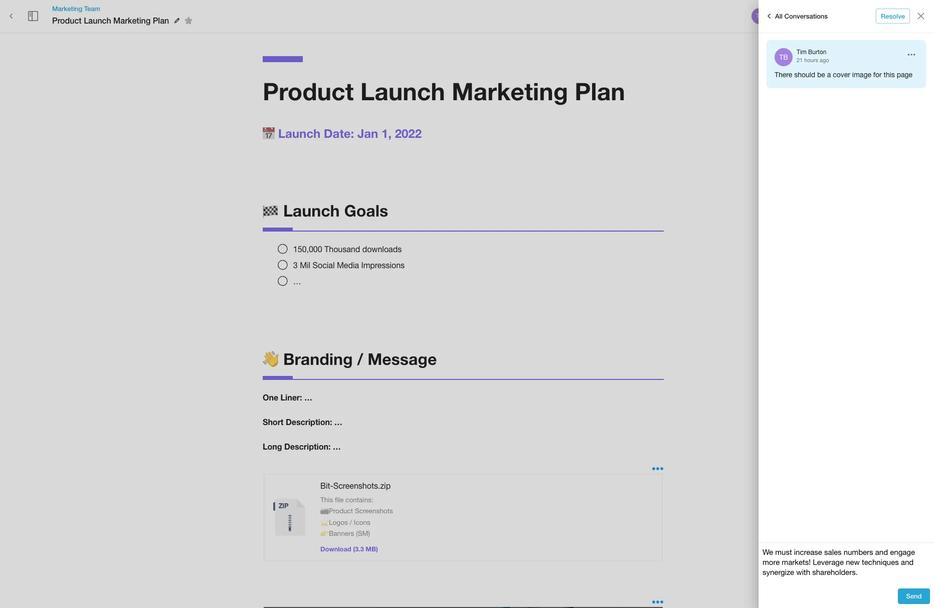 Task type: vqa. For each thing, say whether or not it's contained in the screenshot.
Marketing to the middle
yes



Task type: locate. For each thing, give the bounding box(es) containing it.
this
[[321, 496, 333, 504]]

1 vertical spatial product
[[263, 77, 354, 105]]

media
[[337, 261, 359, 270]]

1 vertical spatial plan
[[575, 77, 625, 105]]

📅
[[263, 126, 275, 140]]

impressions
[[361, 261, 405, 270]]

tb left all
[[756, 13, 764, 20]]

launch right the 📅
[[278, 126, 321, 140]]

/ left message
[[357, 350, 363, 369]]

launch up 2022
[[361, 77, 445, 105]]

0 horizontal spatial marketing
[[52, 4, 82, 12]]

… right liner:
[[304, 393, 312, 403]]

one
[[263, 393, 278, 403]]

/ left 'icons'
[[350, 518, 352, 526]]

page
[[897, 71, 913, 79]]

message
[[368, 350, 437, 369]]

0 vertical spatial /
[[357, 350, 363, 369]]

0 horizontal spatial tb
[[756, 13, 764, 20]]

screenshots.zip
[[333, 481, 391, 490]]

launch
[[84, 15, 111, 25], [361, 77, 445, 105], [278, 126, 321, 140], [283, 201, 340, 220]]

favorite image
[[183, 15, 195, 27]]

1 horizontal spatial product launch marketing plan
[[263, 77, 625, 105]]

⭐️logos
[[321, 518, 348, 526]]

1 horizontal spatial /
[[357, 350, 363, 369]]

tb button
[[750, 7, 769, 26]]

150,000
[[293, 245, 322, 254]]

ago
[[820, 57, 829, 63]]

🏁 launch goals
[[263, 201, 388, 220]]

plan
[[153, 15, 169, 25], [575, 77, 625, 105]]

2 vertical spatial marketing
[[452, 77, 568, 105]]

/ inside this file contains: 📷product screenshots ⭐️logos / icons 👉banners (sm)
[[350, 518, 352, 526]]

description: for long
[[284, 442, 331, 451]]

🏁
[[263, 201, 279, 220]]

1 horizontal spatial tb
[[780, 53, 788, 61]]

1 vertical spatial marketing
[[113, 15, 151, 25]]

download (3.3 mb) link
[[321, 546, 378, 553]]

… down 3
[[293, 277, 301, 286]]

bit-
[[321, 481, 333, 490]]

… for one liner: …
[[304, 393, 312, 403]]

jan
[[358, 126, 378, 140]]

0 horizontal spatial /
[[350, 518, 352, 526]]

description:
[[286, 417, 332, 427], [284, 442, 331, 451]]

marketing team link
[[52, 4, 196, 13]]

bit-screenshots.zip
[[321, 481, 391, 490]]

0 vertical spatial product
[[52, 15, 82, 25]]

product launch marketing plan
[[52, 15, 169, 25], [263, 77, 625, 105]]

1 horizontal spatial marketing
[[113, 15, 151, 25]]

1 horizontal spatial product
[[263, 77, 354, 105]]

0 vertical spatial plan
[[153, 15, 169, 25]]

0 vertical spatial marketing
[[52, 4, 82, 12]]

product
[[52, 15, 82, 25], [263, 77, 354, 105]]

more button
[[883, 8, 915, 24]]

date:
[[324, 126, 354, 140]]

all conversations
[[775, 12, 828, 20]]

0 vertical spatial description:
[[286, 417, 332, 427]]

tb
[[756, 13, 764, 20], [780, 53, 788, 61]]

marketing
[[52, 4, 82, 12], [113, 15, 151, 25], [452, 77, 568, 105]]

…
[[293, 277, 301, 286], [304, 393, 312, 403], [334, 417, 343, 427], [333, 442, 341, 451]]

1 vertical spatial description:
[[284, 442, 331, 451]]

this
[[884, 71, 895, 79]]

screenshots
[[355, 507, 393, 515]]

1 vertical spatial /
[[350, 518, 352, 526]]

… up bit-
[[333, 442, 341, 451]]

… up the long description: …
[[334, 417, 343, 427]]

short description: …
[[263, 417, 343, 427]]

description: up the long description: …
[[286, 417, 332, 427]]

resolve
[[881, 12, 905, 20]]

tb left 21 on the top right of page
[[780, 53, 788, 61]]

launch up "150,000"
[[283, 201, 340, 220]]

marketing team
[[52, 4, 100, 12]]

0 vertical spatial product launch marketing plan
[[52, 15, 169, 25]]

1 vertical spatial product launch marketing plan
[[263, 77, 625, 105]]

description: for short
[[286, 417, 332, 427]]

this file contains: 📷product screenshots ⭐️logos / icons 👉banners (sm)
[[321, 496, 393, 538]]

social
[[313, 261, 335, 270]]

👋
[[263, 350, 279, 369]]

tim burton 21 hours ago
[[797, 49, 829, 63]]

0 horizontal spatial product launch marketing plan
[[52, 15, 169, 25]]

0 vertical spatial tb
[[756, 13, 764, 20]]

(3.3
[[353, 546, 364, 553]]

hours
[[805, 57, 819, 63]]

send button
[[898, 589, 930, 604]]

team
[[84, 4, 100, 12]]

description: down short description: …
[[284, 442, 331, 451]]

liner:
[[281, 393, 302, 403]]

Comment or @mention collaborator... text field
[[763, 548, 930, 581]]

conversations
[[785, 12, 828, 20]]

/
[[357, 350, 363, 369], [350, 518, 352, 526]]

1 horizontal spatial plan
[[575, 77, 625, 105]]

more
[[891, 12, 907, 20]]



Task type: describe. For each thing, give the bounding box(es) containing it.
a
[[828, 71, 831, 79]]

(sm)
[[356, 530, 370, 538]]

all conversations button
[[761, 8, 831, 24]]

image
[[853, 71, 872, 79]]

goals
[[344, 201, 388, 220]]

2022
[[395, 126, 422, 140]]

📷product
[[321, 507, 353, 515]]

should
[[795, 71, 816, 79]]

there
[[775, 71, 793, 79]]

branding
[[283, 350, 353, 369]]

mb)
[[366, 546, 378, 553]]

… for short description: …
[[334, 417, 343, 427]]

1 vertical spatial tb
[[780, 53, 788, 61]]

2 horizontal spatial marketing
[[452, 77, 568, 105]]

21
[[797, 57, 803, 63]]

tb inside button
[[756, 13, 764, 20]]

one liner: …
[[263, 393, 312, 403]]

downloads
[[362, 245, 402, 254]]

icons
[[354, 518, 371, 526]]

… for long description: …
[[333, 442, 341, 451]]

burton
[[809, 49, 827, 56]]

download (3.3 mb)
[[321, 546, 378, 553]]

1,
[[382, 126, 392, 140]]

0 horizontal spatial product
[[52, 15, 82, 25]]

file
[[335, 496, 344, 504]]

150,000 thousand downloads
[[293, 245, 402, 254]]

download
[[321, 546, 351, 553]]

for
[[874, 71, 882, 79]]

send
[[907, 593, 922, 601]]

all
[[775, 12, 783, 20]]

be
[[818, 71, 826, 79]]

3
[[293, 261, 298, 270]]

📅 launch date: jan 1, 2022
[[263, 126, 422, 140]]

0 horizontal spatial plan
[[153, 15, 169, 25]]

resolve button
[[876, 8, 910, 24]]

mil
[[300, 261, 311, 270]]

short
[[263, 417, 284, 427]]

launch down the team
[[84, 15, 111, 25]]

cover
[[833, 71, 851, 79]]

thousand
[[325, 245, 360, 254]]

👉banners
[[321, 530, 354, 538]]

long description: …
[[263, 442, 341, 451]]

👋 branding / message
[[263, 350, 437, 369]]

3 mil social media impressions
[[293, 261, 405, 270]]

there should be a cover image for this page
[[775, 71, 913, 79]]

contains:
[[346, 496, 373, 504]]

long
[[263, 442, 282, 451]]

tim
[[797, 49, 807, 56]]



